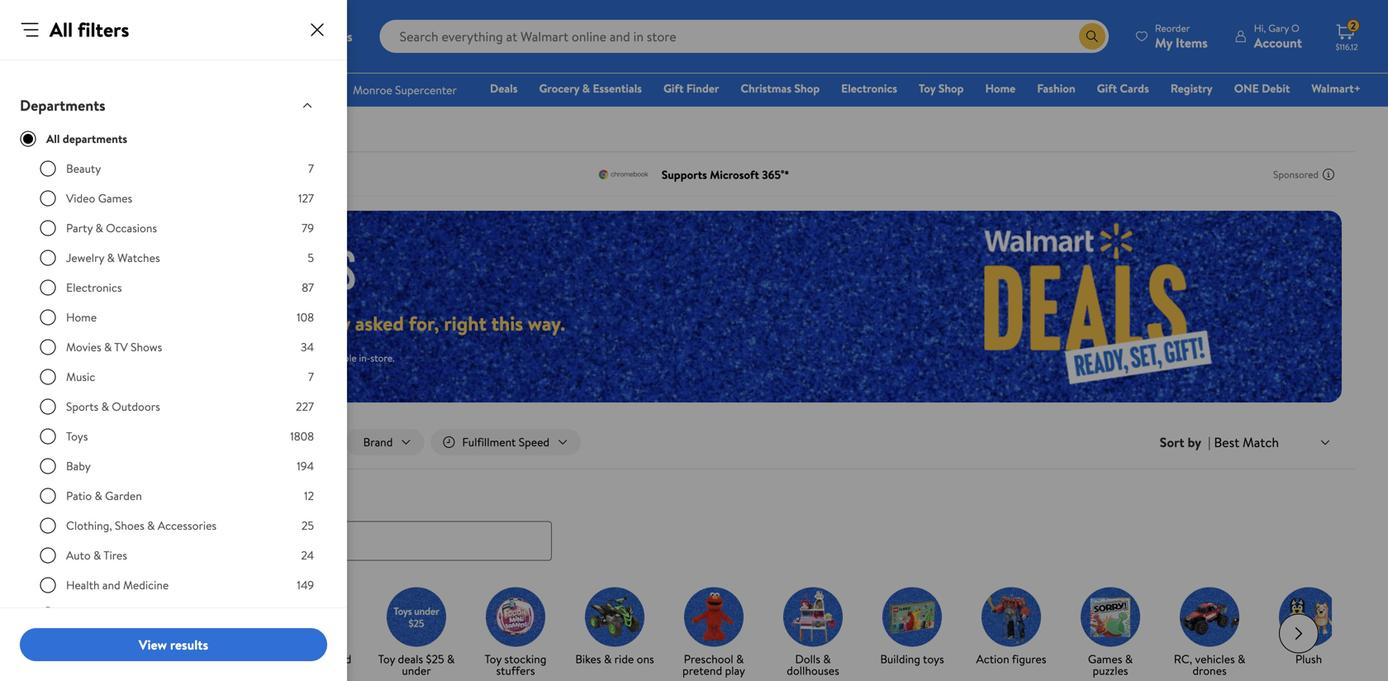 Task type: vqa. For each thing, say whether or not it's contained in the screenshot.
the bottom 'filters'
yes



Task type: describe. For each thing, give the bounding box(es) containing it.
auto & tires
[[66, 547, 127, 563]]

0 vertical spatial all
[[50, 16, 73, 43]]

shop for shop all deals
[[86, 651, 111, 667]]

toy deals
[[53, 488, 111, 509]]

shop inside christmas shop link
[[795, 80, 820, 96]]

108
[[297, 309, 314, 325]]

toy stocking stuffers image
[[486, 587, 546, 647]]

toy shop link
[[912, 79, 972, 97]]

be
[[307, 351, 318, 365]]

1 horizontal spatial walmart black friday deals for days image
[[871, 211, 1343, 403]]

one debit
[[1235, 80, 1291, 96]]

shop for shop by age
[[188, 651, 213, 667]]

select
[[216, 351, 242, 365]]

walmart+
[[1312, 80, 1362, 96]]

building toys link
[[870, 587, 956, 668]]

building toys
[[881, 651, 945, 667]]

& for bikes
[[604, 651, 612, 667]]

sort
[[1160, 433, 1185, 451]]

shop inside toy shop link
[[939, 80, 964, 96]]

fashion link
[[1030, 79, 1083, 97]]

clothing, shoes & accessories
[[66, 518, 217, 534]]

departments button
[[7, 80, 327, 131]]

this
[[492, 309, 523, 337]]

sponsored
[[1274, 167, 1319, 181]]

one
[[1235, 80, 1260, 96]]

everything
[[215, 309, 308, 337]]

all inside button
[[84, 434, 98, 450]]

departments
[[20, 95, 105, 116]]

$116.12
[[1336, 41, 1359, 52]]

0 horizontal spatial walmart black friday deals for days image
[[66, 248, 370, 290]]

& for dolls
[[824, 651, 831, 667]]

grocery & essentials
[[539, 80, 642, 96]]

finder
[[687, 80, 720, 96]]

action figures image
[[982, 587, 1042, 647]]

7 for music
[[308, 369, 314, 385]]

ons
[[637, 651, 654, 667]]

top toy brand deals link
[[274, 587, 360, 680]]

gift cards link
[[1090, 79, 1157, 97]]

0 vertical spatial toys
[[53, 122, 75, 138]]

& for preschool
[[737, 651, 744, 667]]

christmas shop link
[[734, 79, 828, 97]]

toys inside the all departments 'option group'
[[66, 428, 88, 444]]

top
[[283, 651, 301, 667]]

Search in Toy deals search field
[[53, 521, 552, 561]]

top toy brand deals
[[283, 651, 352, 679]]

patio
[[66, 488, 92, 504]]

87
[[302, 279, 314, 296]]

& for grocery
[[582, 80, 590, 96]]

227
[[296, 398, 314, 415]]

ride-on toys image
[[585, 587, 645, 647]]

deals inside top toy brand deals
[[305, 663, 330, 679]]

home inside the all departments 'option group'
[[66, 309, 97, 325]]

stuffers
[[496, 663, 535, 679]]

christmas shop
[[741, 80, 820, 96]]

games and puzzles image
[[1081, 587, 1141, 647]]

& inside rc, vehicles & drones
[[1238, 651, 1246, 667]]

dolls & dollhouses
[[787, 651, 840, 679]]

movies
[[66, 339, 101, 355]]

movies & tv shows
[[66, 339, 162, 355]]

next slide for chipmodulewithimages list image
[[1280, 614, 1319, 654]]

deals link
[[483, 79, 525, 97]]

toy stocking stuffers
[[485, 651, 547, 679]]

games & puzzles link
[[1068, 587, 1154, 680]]

dolls and dollhouses image
[[784, 587, 843, 647]]

shows
[[131, 339, 162, 355]]

1808
[[290, 428, 314, 444]]

way.
[[528, 309, 566, 337]]

tv
[[114, 339, 128, 355]]

fashion
[[1038, 80, 1076, 96]]

by for |
[[1188, 433, 1202, 451]]

shop by age image
[[188, 587, 248, 647]]

sports & outdoors
[[66, 398, 160, 415]]

rc, vehicles & drones
[[1175, 651, 1246, 679]]

registry link
[[1164, 79, 1221, 97]]

drones
[[1193, 663, 1227, 679]]

& for patio
[[95, 488, 102, 504]]

toy shop
[[919, 80, 964, 96]]

deals right all
[[127, 651, 153, 667]]

34
[[301, 339, 314, 355]]

toy for toy deals $25 & under
[[378, 651, 395, 667]]

games & puzzles
[[1089, 651, 1133, 679]]

one debit link
[[1227, 79, 1298, 97]]

auto
[[66, 547, 91, 563]]

age
[[231, 651, 248, 667]]

& for sports
[[101, 398, 109, 415]]

while
[[66, 351, 90, 365]]

party
[[66, 220, 93, 236]]

bikes
[[576, 651, 602, 667]]

deals
[[490, 80, 518, 96]]

7 for beauty
[[308, 160, 314, 177]]

action figures link
[[969, 587, 1055, 668]]

gift cards
[[1098, 80, 1150, 96]]

all filters dialog
[[0, 0, 347, 681]]

all departments option group
[[40, 160, 314, 681]]

watches
[[118, 250, 160, 266]]

under
[[402, 663, 431, 679]]

toy deals $25 & under
[[378, 651, 455, 679]]

ride
[[615, 651, 634, 667]]

toy deals $25 & under link
[[374, 587, 460, 680]]

pretend
[[683, 663, 723, 679]]

5
[[308, 250, 314, 266]]

grocery & essentials link
[[532, 79, 650, 97]]

view results button
[[20, 628, 327, 661]]

major savings on everything they asked for, right this way.
[[66, 309, 566, 337]]

149
[[297, 577, 314, 593]]

gift for gift finder
[[664, 80, 684, 96]]

preschool toys image
[[685, 587, 744, 647]]

& for games
[[1126, 651, 1133, 667]]

all
[[113, 651, 124, 667]]

beauty
[[66, 160, 101, 177]]

right
[[444, 309, 487, 337]]

games inside the all departments 'option group'
[[98, 190, 132, 206]]

all departments
[[46, 131, 127, 147]]

filters inside button
[[100, 434, 130, 450]]

close panel image
[[308, 20, 327, 40]]

sort by |
[[1160, 433, 1211, 451]]

they
[[312, 309, 351, 337]]

toy
[[304, 651, 320, 667]]

plush toys image
[[1280, 587, 1339, 647]]

video games
[[66, 190, 132, 206]]

in-
[[359, 351, 371, 365]]

games inside games & puzzles
[[1089, 651, 1123, 667]]

& for jewelry
[[107, 250, 115, 266]]



Task type: locate. For each thing, give the bounding box(es) containing it.
gift inside gift cards "link"
[[1098, 80, 1118, 96]]

gift left cards in the right top of the page
[[1098, 80, 1118, 96]]

shop all deals link
[[76, 587, 162, 668]]

1 vertical spatial all filters
[[84, 434, 130, 450]]

& inside preschool & pretend play
[[737, 651, 744, 667]]

jewelry
[[66, 250, 104, 266]]

gift finder
[[664, 80, 720, 96]]

0 horizontal spatial gift
[[664, 80, 684, 96]]

& right "sports"
[[101, 398, 109, 415]]

deals up 'clothing,'
[[78, 488, 111, 509]]

plush
[[1296, 651, 1323, 667]]

while supplies last. no rain checks. select items may not be available in-store.
[[66, 351, 395, 365]]

1 horizontal spatial games
[[1089, 651, 1123, 667]]

& right vehicles
[[1238, 651, 1246, 667]]

party & occasions
[[66, 220, 157, 236]]

shop inside shop by age link
[[188, 651, 213, 667]]

cards
[[1121, 80, 1150, 96]]

figures
[[1013, 651, 1047, 667]]

by left seller
[[94, 607, 106, 623]]

brand
[[323, 651, 352, 667]]

electronics link
[[834, 79, 905, 97]]

items
[[245, 351, 268, 365]]

1 horizontal spatial gift
[[1098, 80, 1118, 96]]

& right grocery
[[582, 80, 590, 96]]

all filters inside button
[[84, 434, 130, 450]]

for,
[[409, 309, 440, 337]]

may
[[271, 351, 288, 365]]

0 horizontal spatial games
[[98, 190, 132, 206]]

stocking
[[505, 651, 547, 667]]

deals inside search field
[[78, 488, 111, 509]]

home link
[[978, 79, 1024, 97]]

electronics inside 'link'
[[842, 80, 898, 96]]

1 horizontal spatial electronics
[[842, 80, 898, 96]]

all filters
[[50, 16, 129, 43], [84, 434, 130, 450]]

0 vertical spatial electronics
[[842, 80, 898, 96]]

preschool
[[684, 651, 734, 667]]

deals right top
[[305, 663, 330, 679]]

&
[[582, 80, 590, 96], [95, 220, 103, 236], [107, 250, 115, 266], [104, 339, 112, 355], [101, 398, 109, 415], [95, 488, 102, 504], [147, 518, 155, 534], [93, 547, 101, 563], [447, 651, 455, 667], [604, 651, 612, 667], [737, 651, 744, 667], [824, 651, 831, 667], [1126, 651, 1133, 667], [1238, 651, 1246, 667]]

Toy deals search field
[[33, 488, 1356, 561]]

toy for toy stocking stuffers
[[485, 651, 502, 667]]

home left fashion at the top of the page
[[986, 80, 1016, 96]]

by left age
[[216, 651, 228, 667]]

shop all deals
[[86, 651, 153, 667]]

& right jewelry
[[107, 250, 115, 266]]

occasions
[[106, 220, 157, 236]]

& down the 'games and puzzles' image
[[1126, 651, 1133, 667]]

shop inside "shop all deals" link
[[86, 651, 111, 667]]

2
[[1351, 19, 1357, 33]]

rc, vehicles & drones link
[[1167, 587, 1253, 680]]

1 vertical spatial 7
[[308, 369, 314, 385]]

rain
[[163, 351, 180, 365]]

& right shoes
[[147, 518, 155, 534]]

toy stocking stuffers link
[[473, 587, 559, 680]]

jewelry & watches
[[66, 250, 160, 266]]

1 vertical spatial all
[[46, 131, 60, 147]]

by left |
[[1188, 433, 1202, 451]]

view
[[139, 636, 167, 654]]

savings
[[121, 309, 183, 337]]

all right 'all departments' radio
[[46, 131, 60, 147]]

games
[[98, 190, 132, 206], [1089, 651, 1123, 667]]

by
[[1188, 433, 1202, 451], [94, 607, 106, 623], [216, 651, 228, 667]]

results
[[170, 636, 208, 654]]

All departments radio
[[20, 131, 36, 147]]

& for party
[[95, 220, 103, 236]]

all filters inside dialog
[[50, 16, 129, 43]]

& left tv
[[104, 339, 112, 355]]

gift for gift cards
[[1098, 80, 1118, 96]]

essentials
[[593, 80, 642, 96]]

0 vertical spatial home
[[986, 80, 1016, 96]]

toys up baby
[[66, 428, 88, 444]]

not
[[290, 351, 305, 365]]

all up baby
[[84, 434, 98, 450]]

1 vertical spatial electronics
[[66, 279, 122, 296]]

toy
[[919, 80, 936, 96], [53, 488, 75, 509], [378, 651, 395, 667], [485, 651, 502, 667]]

None radio
[[40, 160, 56, 177], [40, 190, 56, 207], [40, 220, 56, 236], [40, 339, 56, 355], [40, 369, 56, 385], [40, 428, 56, 445], [40, 458, 56, 475], [40, 518, 56, 534], [40, 160, 56, 177], [40, 190, 56, 207], [40, 220, 56, 236], [40, 339, 56, 355], [40, 369, 56, 385], [40, 428, 56, 445], [40, 458, 56, 475], [40, 518, 56, 534]]

toy down baby
[[53, 488, 75, 509]]

walmart+ link
[[1305, 79, 1369, 97]]

Walmart Site-Wide search field
[[380, 20, 1109, 53]]

shop inside the all departments 'option group'
[[66, 607, 91, 623]]

video
[[66, 190, 95, 206]]

toy left "stocking"
[[485, 651, 502, 667]]

127
[[298, 190, 314, 206]]

gift finder link
[[656, 79, 727, 97]]

1 horizontal spatial home
[[986, 80, 1016, 96]]

2 horizontal spatial by
[[1188, 433, 1202, 451]]

toy for toy deals
[[53, 488, 75, 509]]

view results
[[139, 636, 208, 654]]

& inside toy deals $25 & under
[[447, 651, 455, 667]]

& right $25
[[447, 651, 455, 667]]

gift inside gift finder link
[[664, 80, 684, 96]]

0 vertical spatial all filters
[[50, 16, 129, 43]]

1 vertical spatial by
[[94, 607, 106, 623]]

all filters down sports & outdoors
[[84, 434, 130, 450]]

& right dolls
[[824, 651, 831, 667]]

& for auto
[[93, 547, 101, 563]]

preschool & pretend play link
[[671, 587, 757, 680]]

deals inside toy deals $25 & under
[[398, 651, 423, 667]]

medicine
[[123, 577, 169, 593]]

filters inside dialog
[[78, 16, 129, 43]]

1 vertical spatial toys
[[66, 428, 88, 444]]

1 gift from the left
[[664, 80, 684, 96]]

clothing,
[[66, 518, 112, 534]]

checks.
[[182, 351, 213, 365]]

& for movies
[[104, 339, 112, 355]]

toy left under
[[378, 651, 395, 667]]

by for seller
[[94, 607, 106, 623]]

& left "ride"
[[604, 651, 612, 667]]

dollhouses
[[787, 663, 840, 679]]

shop by age
[[188, 651, 248, 667]]

toy right electronics 'link'
[[919, 80, 936, 96]]

on
[[188, 309, 210, 337]]

no
[[148, 351, 161, 365]]

sort and filter section element
[[33, 416, 1356, 469]]

by inside sort and filter section element
[[1188, 433, 1202, 451]]

gift left finder
[[664, 80, 684, 96]]

radio-controlled, vehicles and drones image
[[1181, 587, 1240, 647]]

plush link
[[1267, 587, 1352, 668]]

& inside 'dolls & dollhouses'
[[824, 651, 831, 667]]

toy inside toy deals $25 & under
[[378, 651, 395, 667]]

& left the tires
[[93, 547, 101, 563]]

toys
[[53, 122, 75, 138], [66, 428, 88, 444]]

all up departments
[[50, 16, 73, 43]]

dolls
[[796, 651, 821, 667]]

by for age
[[216, 651, 228, 667]]

bikes & ride ons
[[576, 651, 654, 667]]

by inside the all departments 'option group'
[[94, 607, 106, 623]]

vehicles
[[1196, 651, 1236, 667]]

deals left $25
[[398, 651, 423, 667]]

2 vertical spatial by
[[216, 651, 228, 667]]

shop all deals image
[[89, 587, 149, 647]]

walmart image
[[26, 23, 134, 50]]

2 gift from the left
[[1098, 80, 1118, 96]]

games up party & occasions
[[98, 190, 132, 206]]

building toys image
[[883, 587, 942, 647]]

7 down be
[[308, 369, 314, 385]]

available
[[320, 351, 357, 365]]

shop for shop by seller
[[66, 607, 91, 623]]

194
[[297, 458, 314, 474]]

all
[[50, 16, 73, 43], [46, 131, 60, 147], [84, 434, 98, 450]]

& right the party
[[95, 220, 103, 236]]

rc,
[[1175, 651, 1193, 667]]

electronics down jewelry
[[66, 279, 122, 296]]

health and medicine
[[66, 577, 169, 593]]

1 vertical spatial games
[[1089, 651, 1123, 667]]

debit
[[1262, 80, 1291, 96]]

supplies
[[93, 351, 127, 365]]

7
[[308, 160, 314, 177], [308, 369, 314, 385]]

14
[[303, 607, 314, 623]]

1 horizontal spatial by
[[216, 651, 228, 667]]

1 vertical spatial filters
[[100, 434, 130, 450]]

1 vertical spatial home
[[66, 309, 97, 325]]

0 vertical spatial by
[[1188, 433, 1202, 451]]

0 vertical spatial filters
[[78, 16, 129, 43]]

toy inside toy stocking stuffers
[[485, 651, 502, 667]]

filters
[[78, 16, 129, 43], [100, 434, 130, 450]]

& right patio
[[95, 488, 102, 504]]

0 horizontal spatial home
[[66, 309, 97, 325]]

2 vertical spatial all
[[84, 434, 98, 450]]

dolls & dollhouses link
[[770, 587, 856, 680]]

electronics inside the all departments 'option group'
[[66, 279, 122, 296]]

1 7 from the top
[[308, 160, 314, 177]]

electronics left toy shop link
[[842, 80, 898, 96]]

gift
[[664, 80, 684, 96], [1098, 80, 1118, 96]]

toy for toy shop
[[919, 80, 936, 96]]

preschool & pretend play
[[683, 651, 746, 679]]

2 7 from the top
[[308, 369, 314, 385]]

0 horizontal spatial by
[[94, 607, 106, 623]]

24
[[301, 547, 314, 563]]

walmart black friday deals for days image
[[871, 211, 1343, 403], [66, 248, 370, 290]]

puzzles
[[1093, 663, 1129, 679]]

sports
[[66, 398, 99, 415]]

toys under 25 dollars image
[[387, 587, 446, 647]]

bikes & ride ons link
[[572, 587, 658, 668]]

games down the 'games and puzzles' image
[[1089, 651, 1123, 667]]

0 vertical spatial games
[[98, 190, 132, 206]]

toy inside search field
[[53, 488, 75, 509]]

all filters up departments
[[50, 16, 129, 43]]

top toy brand deals image
[[288, 587, 347, 647]]

0 horizontal spatial electronics
[[66, 279, 122, 296]]

home up movies on the left of page
[[66, 309, 97, 325]]

& inside games & puzzles
[[1126, 651, 1133, 667]]

0 vertical spatial 7
[[308, 160, 314, 177]]

asked
[[355, 309, 404, 337]]

Search search field
[[380, 20, 1109, 53]]

None radio
[[40, 250, 56, 266], [40, 279, 56, 296], [40, 309, 56, 326], [40, 398, 56, 415], [40, 488, 56, 504], [40, 547, 56, 564], [40, 577, 56, 594], [40, 607, 56, 623], [40, 250, 56, 266], [40, 279, 56, 296], [40, 309, 56, 326], [40, 398, 56, 415], [40, 488, 56, 504], [40, 547, 56, 564], [40, 577, 56, 594], [40, 607, 56, 623]]

& right preschool
[[737, 651, 744, 667]]

7 up 127
[[308, 160, 314, 177]]

toys down departments
[[53, 122, 75, 138]]



